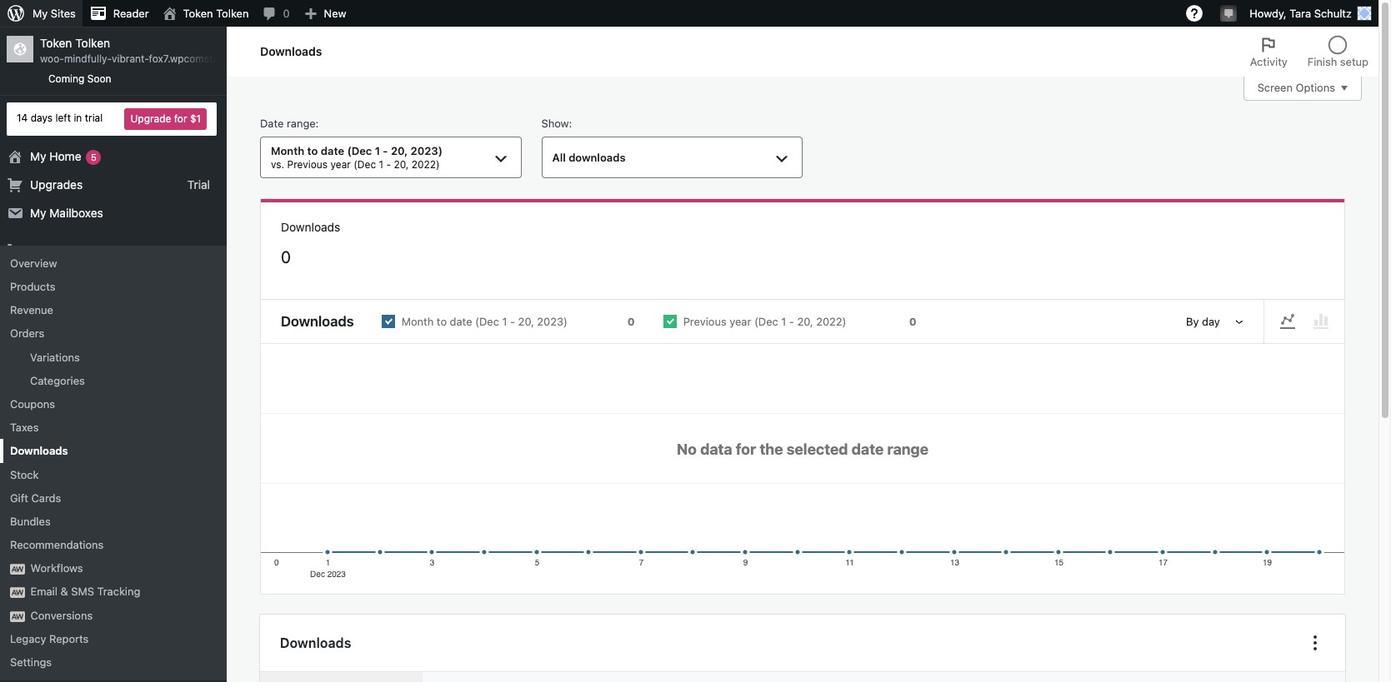 Task type: describe. For each thing, give the bounding box(es) containing it.
coupons
[[10, 398, 55, 411]]

reader link
[[82, 0, 156, 27]]

2 column header from the left
[[666, 673, 862, 683]]

recommendations
[[10, 539, 104, 552]]

taxes link
[[0, 416, 227, 440]]

left
[[55, 112, 71, 124]]

5 column header from the left
[[1238, 673, 1345, 683]]

14 days left in trial
[[17, 112, 103, 124]]

analytics
[[30, 358, 79, 372]]

show :
[[541, 117, 572, 130]]

setup
[[1340, 55, 1369, 68]]

settings
[[10, 656, 52, 669]]

fox7.wpcomstaging.com
[[149, 53, 262, 65]]

automatewoo element for conversions
[[10, 612, 25, 622]]

range
[[287, 117, 316, 130]]

automatewoo element for email & sms tracking
[[10, 588, 25, 599]]

gift
[[10, 492, 28, 505]]

reader
[[113, 7, 149, 20]]

schultz
[[1314, 7, 1352, 20]]

main menu navigation
[[0, 27, 262, 683]]

to for month to date (dec 1 - 20, 2023)
[[437, 315, 447, 329]]

finish
[[1308, 55, 1337, 68]]

my for my sites
[[33, 7, 48, 20]]

my sites link
[[0, 0, 82, 27]]

1 products link from the top
[[0, 265, 227, 294]]

automatewoo element for workflows
[[10, 565, 25, 575]]

1 horizontal spatial year
[[730, 315, 751, 329]]

new
[[324, 7, 346, 20]]

tara
[[1290, 7, 1311, 20]]

my for my home 5
[[30, 149, 46, 163]]

2023) for month to date (dec 1 - 20, 2023)
[[537, 315, 568, 329]]

for
[[174, 112, 187, 125]]

analytics link
[[0, 351, 227, 379]]

token for token tolken woo-mindfully-vibrant-fox7.wpcomstaging.com coming soon
[[40, 36, 72, 50]]

sites
[[51, 7, 76, 20]]

1 column header from the left
[[422, 673, 666, 683]]

options
[[1296, 81, 1335, 95]]

variations link
[[0, 346, 227, 369]]

finish setup button
[[1298, 27, 1379, 77]]

revenue
[[10, 304, 53, 317]]

year inside month to date (dec 1 - 20, 2023) vs. previous year (dec 1 - 20, 2022)
[[331, 158, 351, 171]]

conversions
[[30, 609, 93, 622]]

line chart image
[[1278, 312, 1298, 332]]

recommendations link
[[0, 534, 227, 557]]

0 link
[[255, 0, 296, 27]]

token tolken woo-mindfully-vibrant-fox7.wpcomstaging.com coming soon
[[40, 36, 262, 85]]

workflows
[[30, 562, 83, 575]]

sms
[[71, 586, 94, 599]]

conversions link
[[0, 604, 227, 628]]

new link
[[296, 0, 353, 27]]

choose which values to display image
[[1305, 634, 1325, 654]]

bundles link
[[0, 510, 227, 534]]

my mailboxes link
[[0, 199, 227, 228]]

home
[[49, 149, 81, 163]]

legacy
[[10, 633, 46, 646]]

payments
[[30, 329, 86, 343]]

all downloads button
[[541, 137, 803, 179]]

date for month to date (dec 1 - 20, 2023) vs. previous year (dec 1 - 20, 2022)
[[321, 145, 344, 158]]

notification image
[[1222, 6, 1236, 19]]

gift cards link
[[0, 487, 227, 510]]

screen options
[[1258, 81, 1335, 95]]

downloads link
[[0, 440, 227, 463]]

mindfully-
[[64, 53, 112, 65]]

date for month to date (dec 1 - 20, 2023)
[[450, 315, 472, 329]]

stock
[[10, 468, 39, 481]]

2 : from the left
[[569, 117, 572, 130]]

days
[[31, 112, 53, 124]]

coming
[[48, 73, 85, 85]]

bundles
[[10, 515, 51, 528]]

month for month to date (dec 1 - 20, 2023)
[[402, 315, 434, 329]]

variations
[[30, 351, 80, 364]]

coupons link
[[0, 393, 227, 416]]

1 vertical spatial orders
[[10, 327, 44, 340]]

email
[[30, 586, 57, 599]]

downloads inside downloads link
[[10, 445, 68, 458]]

0 inside performance indicators menu
[[281, 248, 291, 267]]

overview link
[[0, 252, 227, 275]]

4 column header from the left
[[1035, 673, 1238, 683]]

previous year (dec 1 - 20, 2022)
[[683, 315, 847, 329]]

legacy reports
[[10, 633, 89, 646]]

month to date (dec 1 - 20, 2023)
[[402, 315, 568, 329]]

token tolken
[[183, 7, 249, 20]]

toolbar navigation
[[0, 0, 1379, 30]]

my sites
[[33, 7, 76, 20]]

categories link
[[0, 369, 227, 393]]

show
[[541, 117, 569, 130]]

2 orders link from the top
[[0, 322, 227, 346]]

2023) for month to date (dec 1 - 20, 2023) vs. previous year (dec 1 - 20, 2022)
[[411, 145, 443, 158]]



Task type: vqa. For each thing, say whether or not it's contained in the screenshot.
second the response from the top of the page
no



Task type: locate. For each thing, give the bounding box(es) containing it.
month for month to date (dec 1 - 20, 2023) vs. previous year (dec 1 - 20, 2022)
[[271, 145, 304, 158]]

tracking
[[97, 586, 140, 599]]

1 vertical spatial to
[[437, 315, 447, 329]]

categories
[[30, 374, 85, 387]]

soon
[[87, 73, 111, 85]]

automatewoo element inside conversions link
[[10, 612, 25, 622]]

None checkbox
[[367, 301, 649, 343], [649, 301, 931, 343], [367, 301, 649, 343], [649, 301, 931, 343]]

1 vertical spatial month
[[402, 315, 434, 329]]

previous inside month to date (dec 1 - 20, 2023) vs. previous year (dec 1 - 20, 2022)
[[287, 158, 328, 171]]

customers link
[[0, 294, 227, 322]]

2023)
[[411, 145, 443, 158], [537, 315, 568, 329]]

0 vertical spatial year
[[331, 158, 351, 171]]

column header
[[422, 673, 666, 683], [666, 673, 862, 683], [862, 673, 1035, 683], [1035, 673, 1238, 683], [1238, 673, 1345, 683]]

tolken for token tolken
[[216, 7, 249, 20]]

0 vertical spatial automatewoo element
[[10, 565, 25, 575]]

1 : from the left
[[316, 117, 319, 130]]

to for month to date (dec 1 - 20, 2023) vs. previous year (dec 1 - 20, 2022)
[[307, 145, 318, 158]]

1 vertical spatial date
[[450, 315, 472, 329]]

token for token tolken
[[183, 7, 213, 20]]

0 horizontal spatial token
[[40, 36, 72, 50]]

0 vertical spatial token
[[183, 7, 213, 20]]

:
[[316, 117, 319, 130], [569, 117, 572, 130]]

1
[[375, 145, 380, 158], [379, 158, 383, 171], [502, 315, 507, 329], [781, 315, 786, 329]]

screen
[[1258, 81, 1293, 95]]

automatewoo element inside email & sms tracking "link"
[[10, 588, 25, 599]]

tolken
[[216, 7, 249, 20], [75, 36, 110, 50]]

tolken up mindfully-
[[75, 36, 110, 50]]

downloads
[[569, 151, 626, 164]]

2 vertical spatial my
[[30, 206, 46, 220]]

vs.
[[271, 158, 284, 171]]

in
[[74, 112, 82, 124]]

1 vertical spatial year
[[730, 315, 751, 329]]

howdy,
[[1250, 7, 1287, 20]]

0 vertical spatial my
[[33, 7, 48, 20]]

1 vertical spatial tolken
[[75, 36, 110, 50]]

tab list
[[1240, 27, 1379, 77]]

2 products link from the top
[[0, 275, 227, 299]]

1 vertical spatial 2023)
[[537, 315, 568, 329]]

upgrade
[[130, 112, 171, 125]]

year
[[331, 158, 351, 171], [730, 315, 751, 329]]

2 automatewoo element from the top
[[10, 588, 25, 599]]

token tolken link
[[156, 0, 255, 27]]

upgrade for $1
[[130, 112, 201, 125]]

customers
[[30, 301, 88, 315]]

downloads
[[260, 44, 322, 58], [281, 220, 340, 234], [281, 314, 354, 330], [10, 445, 68, 458], [280, 636, 351, 651]]

settings link
[[0, 651, 227, 675]]

token up fox7.wpcomstaging.com
[[183, 7, 213, 20]]

cards
[[31, 492, 61, 505]]

0
[[283, 7, 290, 20], [281, 248, 291, 267], [628, 315, 635, 329], [909, 315, 917, 329]]

0 vertical spatial tolken
[[216, 7, 249, 20]]

upgrades
[[30, 177, 83, 192]]

activity button
[[1240, 27, 1298, 77]]

1 horizontal spatial to
[[437, 315, 447, 329]]

date range :
[[260, 117, 319, 130]]

0 vertical spatial orders
[[30, 244, 67, 258]]

screen options button
[[1243, 76, 1362, 101]]

finish setup
[[1308, 55, 1369, 68]]

activity
[[1250, 55, 1288, 68]]

$1
[[190, 112, 201, 125]]

all
[[552, 151, 566, 164]]

0 horizontal spatial to
[[307, 145, 318, 158]]

0 horizontal spatial :
[[316, 117, 319, 130]]

bar chart image
[[1311, 312, 1331, 332]]

0 inside 0 link
[[283, 7, 290, 20]]

menu bar
[[1265, 307, 1345, 337]]

date
[[260, 117, 284, 130]]

1 vertical spatial 2022)
[[816, 315, 847, 329]]

products link up revenue link
[[0, 265, 227, 294]]

1 orders link from the top
[[0, 237, 227, 265]]

previous
[[287, 158, 328, 171], [683, 315, 727, 329]]

workflows link
[[0, 557, 227, 581]]

month inside month to date (dec 1 - 20, 2023) vs. previous year (dec 1 - 20, 2022)
[[271, 145, 304, 158]]

tolken for token tolken woo-mindfully-vibrant-fox7.wpcomstaging.com coming soon
[[75, 36, 110, 50]]

automatewoo element left workflows
[[10, 565, 25, 575]]

token inside token tolken woo-mindfully-vibrant-fox7.wpcomstaging.com coming soon
[[40, 36, 72, 50]]

vibrant-
[[112, 53, 149, 65]]

all downloads
[[552, 151, 626, 164]]

1 vertical spatial token
[[40, 36, 72, 50]]

products link up payments link
[[0, 275, 227, 299]]

1 horizontal spatial 2023)
[[537, 315, 568, 329]]

3 column header from the left
[[862, 673, 1035, 683]]

my mailboxes
[[30, 206, 103, 220]]

revenue link
[[0, 299, 227, 322]]

tab list containing activity
[[1240, 27, 1379, 77]]

my inside toolbar navigation
[[33, 7, 48, 20]]

woo-
[[40, 53, 64, 65]]

1 vertical spatial my
[[30, 149, 46, 163]]

automatewoo element up legacy
[[10, 612, 25, 622]]

1 horizontal spatial month
[[402, 315, 434, 329]]

date inside month to date (dec 1 - 20, 2023) vs. previous year (dec 1 - 20, 2022)
[[321, 145, 344, 158]]

payments link
[[0, 322, 227, 351]]

1 vertical spatial previous
[[683, 315, 727, 329]]

0 vertical spatial 2023)
[[411, 145, 443, 158]]

my down upgrades
[[30, 206, 46, 220]]

upgrade for $1 button
[[125, 108, 207, 130]]

reports
[[49, 633, 89, 646]]

14
[[17, 112, 28, 124]]

to
[[307, 145, 318, 158], [437, 315, 447, 329]]

mailboxes
[[49, 206, 103, 220]]

downloads inside performance indicators menu
[[281, 220, 340, 234]]

1 vertical spatial orders link
[[0, 322, 227, 346]]

1 horizontal spatial date
[[450, 315, 472, 329]]

trial
[[85, 112, 103, 124]]

0 vertical spatial 2022)
[[412, 158, 440, 171]]

0 horizontal spatial tolken
[[75, 36, 110, 50]]

orders down revenue
[[10, 327, 44, 340]]

0 vertical spatial previous
[[287, 158, 328, 171]]

1 horizontal spatial token
[[183, 7, 213, 20]]

tolken inside toolbar navigation
[[216, 7, 249, 20]]

0 horizontal spatial previous
[[287, 158, 328, 171]]

1 horizontal spatial 2022)
[[816, 315, 847, 329]]

0 vertical spatial month
[[271, 145, 304, 158]]

&
[[60, 586, 68, 599]]

to inside month to date (dec 1 - 20, 2023) vs. previous year (dec 1 - 20, 2022)
[[307, 145, 318, 158]]

0 horizontal spatial year
[[331, 158, 351, 171]]

2022) inside month to date (dec 1 - 20, 2023) vs. previous year (dec 1 - 20, 2022)
[[412, 158, 440, 171]]

howdy, tara schultz
[[1250, 7, 1352, 20]]

performance indicators menu
[[260, 199, 1345, 300]]

0 horizontal spatial 2022)
[[412, 158, 440, 171]]

0 vertical spatial orders link
[[0, 237, 227, 265]]

overview
[[10, 257, 57, 270]]

0 vertical spatial date
[[321, 145, 344, 158]]

taxes
[[10, 421, 39, 434]]

tolken inside token tolken woo-mindfully-vibrant-fox7.wpcomstaging.com coming soon
[[75, 36, 110, 50]]

: up all downloads
[[569, 117, 572, 130]]

orders down my mailboxes
[[30, 244, 67, 258]]

2023) inside month to date (dec 1 - 20, 2023) vs. previous year (dec 1 - 20, 2022)
[[411, 145, 443, 158]]

trial
[[187, 177, 210, 192]]

automatewoo element
[[10, 565, 25, 575], [10, 588, 25, 599], [10, 612, 25, 622]]

products
[[30, 272, 78, 286], [10, 280, 55, 293]]

0 vertical spatial to
[[307, 145, 318, 158]]

: right the date
[[316, 117, 319, 130]]

my
[[33, 7, 48, 20], [30, 149, 46, 163], [30, 206, 46, 220]]

token
[[183, 7, 213, 20], [40, 36, 72, 50]]

token up woo-
[[40, 36, 72, 50]]

1 vertical spatial automatewoo element
[[10, 588, 25, 599]]

2 vertical spatial automatewoo element
[[10, 612, 25, 622]]

token inside toolbar navigation
[[183, 7, 213, 20]]

tolken left 0 link
[[216, 7, 249, 20]]

email & sms tracking link
[[0, 581, 227, 604]]

automatewoo element inside workflows link
[[10, 565, 25, 575]]

month to date (dec 1 - 20, 2023) vs. previous year (dec 1 - 20, 2022)
[[271, 145, 443, 171]]

automatewoo element left email
[[10, 588, 25, 599]]

my for my mailboxes
[[30, 206, 46, 220]]

1 horizontal spatial previous
[[683, 315, 727, 329]]

1 horizontal spatial :
[[569, 117, 572, 130]]

month
[[271, 145, 304, 158], [402, 315, 434, 329]]

products link
[[0, 265, 227, 294], [0, 275, 227, 299]]

2022)
[[412, 158, 440, 171], [816, 315, 847, 329]]

stock link
[[0, 463, 227, 487]]

3 automatewoo element from the top
[[10, 612, 25, 622]]

my left home
[[30, 149, 46, 163]]

legacy reports link
[[0, 628, 227, 651]]

my home 5
[[30, 149, 97, 163]]

1 horizontal spatial tolken
[[216, 7, 249, 20]]

orders link
[[0, 237, 227, 265], [0, 322, 227, 346]]

orders
[[30, 244, 67, 258], [10, 327, 44, 340]]

0 horizontal spatial month
[[271, 145, 304, 158]]

0 horizontal spatial 2023)
[[411, 145, 443, 158]]

1 automatewoo element from the top
[[10, 565, 25, 575]]

0 horizontal spatial date
[[321, 145, 344, 158]]

5
[[91, 151, 97, 162]]

my left the sites
[[33, 7, 48, 20]]



